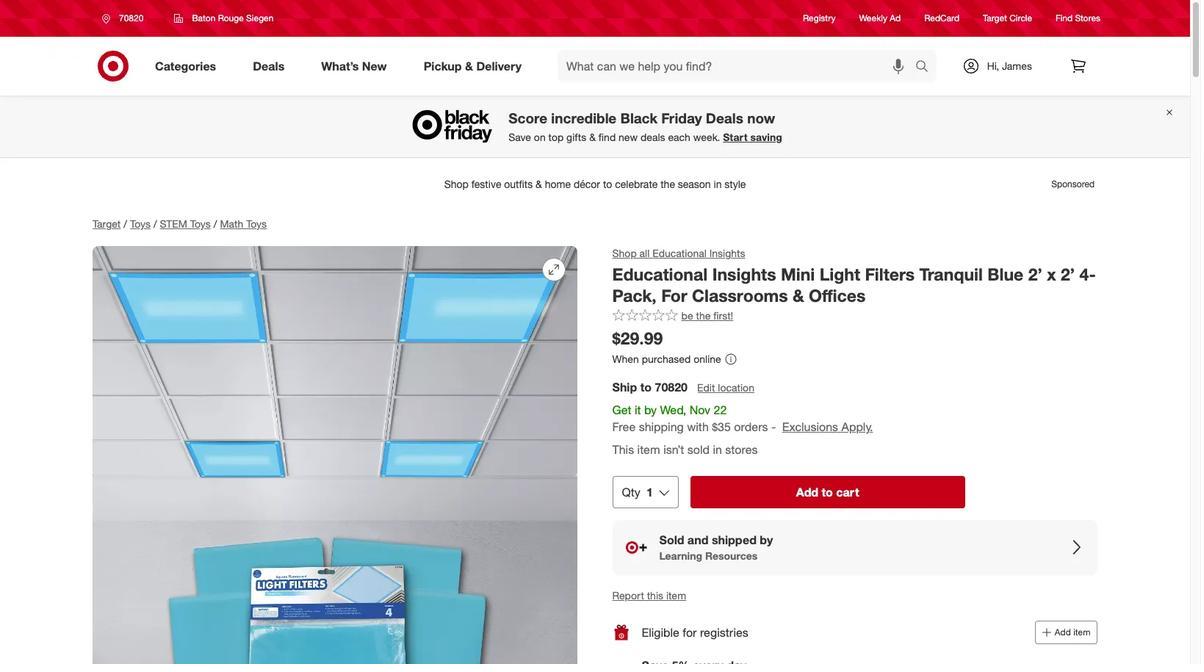 Task type: vqa. For each thing, say whether or not it's contained in the screenshot.
the left Deals
yes



Task type: locate. For each thing, give the bounding box(es) containing it.
categories link
[[143, 50, 235, 82]]

incredible
[[552, 110, 617, 127]]

add inside fulfillment region
[[797, 485, 819, 500]]

what's
[[321, 59, 359, 73]]

insights
[[710, 247, 746, 259], [713, 264, 777, 284]]

1 horizontal spatial target
[[984, 13, 1008, 24]]

offices
[[810, 285, 867, 306]]

70820 button
[[93, 5, 159, 32]]

0 vertical spatial 70820
[[119, 12, 144, 24]]

0 vertical spatial deals
[[253, 59, 285, 73]]

rouge
[[218, 12, 244, 24]]

week.
[[694, 131, 721, 143]]

educational up for at the top right
[[613, 264, 708, 284]]

to left cart
[[823, 485, 834, 500]]

weekly ad link
[[860, 12, 901, 25]]

registries
[[701, 626, 749, 640]]

0 vertical spatial insights
[[710, 247, 746, 259]]

& left find
[[590, 131, 596, 143]]

item for this
[[638, 442, 661, 457]]

2' right x
[[1062, 264, 1076, 284]]

0 horizontal spatial /
[[124, 218, 127, 230]]

toys right stem
[[190, 218, 211, 230]]

all
[[640, 247, 650, 259]]

2 horizontal spatial item
[[1075, 627, 1092, 638]]

be the first!
[[682, 310, 734, 322]]

toys left stem
[[130, 218, 151, 230]]

0 horizontal spatial toys
[[130, 218, 151, 230]]

to for 70820
[[641, 380, 652, 395]]

report this item button
[[613, 588, 687, 603]]

1 horizontal spatial 70820
[[656, 380, 688, 395]]

categories
[[155, 59, 216, 73]]

purchased
[[643, 353, 692, 366]]

pickup
[[424, 59, 462, 73]]

1 vertical spatial &
[[590, 131, 596, 143]]

pack,
[[613, 285, 657, 306]]

fulfillment region
[[613, 379, 1098, 575]]

0 vertical spatial to
[[641, 380, 652, 395]]

first!
[[714, 310, 734, 322]]

1 vertical spatial deals
[[706, 110, 744, 127]]

2 2' from the left
[[1062, 264, 1076, 284]]

to inside button
[[823, 485, 834, 500]]

add
[[797, 485, 819, 500], [1056, 627, 1072, 638]]

0 horizontal spatial deals
[[253, 59, 285, 73]]

siegen
[[246, 12, 274, 24]]

& right the pickup
[[465, 59, 473, 73]]

2 vertical spatial item
[[1075, 627, 1092, 638]]

0 horizontal spatial by
[[645, 403, 658, 418]]

1 vertical spatial target
[[93, 218, 121, 230]]

1 horizontal spatial to
[[823, 485, 834, 500]]

target for target circle
[[984, 13, 1008, 24]]

target / toys / stem toys / math toys
[[93, 218, 267, 230]]

1 vertical spatial insights
[[713, 264, 777, 284]]

1 horizontal spatial toys
[[190, 218, 211, 230]]

0 vertical spatial educational
[[653, 247, 707, 259]]

deals
[[641, 131, 666, 143]]

stores
[[726, 442, 759, 457]]

filters
[[866, 264, 916, 284]]

weekly
[[860, 13, 888, 24]]

1 horizontal spatial item
[[667, 589, 687, 602]]

edit location
[[698, 382, 755, 394]]

toys right math
[[246, 218, 267, 230]]

add to cart button
[[691, 476, 966, 508]]

saving
[[751, 131, 783, 143]]

0 vertical spatial add
[[797, 485, 819, 500]]

edit location button
[[697, 380, 756, 396]]

start
[[724, 131, 748, 143]]

0 horizontal spatial target
[[93, 218, 121, 230]]

1 horizontal spatial &
[[590, 131, 596, 143]]

1 vertical spatial educational
[[613, 264, 708, 284]]

item inside fulfillment region
[[638, 442, 661, 457]]

0 horizontal spatial 2'
[[1029, 264, 1043, 284]]

by right shipped
[[761, 533, 774, 547]]

/ left 'toys' link
[[124, 218, 127, 230]]

find
[[1056, 13, 1073, 24]]

get
[[613, 403, 632, 418]]

0 vertical spatial item
[[638, 442, 661, 457]]

online
[[694, 353, 722, 366]]

1 horizontal spatial /
[[154, 218, 157, 230]]

baton rouge siegen
[[192, 12, 274, 24]]

2 horizontal spatial /
[[214, 218, 217, 230]]

eligible
[[643, 626, 680, 640]]

find
[[599, 131, 616, 143]]

& down "mini" on the top of page
[[794, 285, 805, 306]]

search button
[[909, 50, 945, 85]]

2 horizontal spatial &
[[794, 285, 805, 306]]

1 horizontal spatial add
[[1056, 627, 1072, 638]]

&
[[465, 59, 473, 73], [590, 131, 596, 143], [794, 285, 805, 306]]

apply.
[[842, 420, 874, 434]]

baton
[[192, 12, 216, 24]]

0 horizontal spatial item
[[638, 442, 661, 457]]

to
[[641, 380, 652, 395], [823, 485, 834, 500]]

shop
[[613, 247, 638, 259]]

70820
[[119, 12, 144, 24], [656, 380, 688, 395]]

add to cart
[[797, 485, 860, 500]]

deals link
[[241, 50, 303, 82]]

-
[[772, 420, 777, 434]]

to right ship
[[641, 380, 652, 395]]

1 horizontal spatial 2'
[[1062, 264, 1076, 284]]

save
[[509, 131, 531, 143]]

hi, james
[[988, 60, 1033, 72]]

2 / from the left
[[154, 218, 157, 230]]

mini
[[782, 264, 816, 284]]

educational right all
[[653, 247, 707, 259]]

1 vertical spatial to
[[823, 485, 834, 500]]

redcard
[[925, 13, 960, 24]]

deals up start
[[706, 110, 744, 127]]

score incredible black friday deals now save on top gifts & find new deals each week. start saving
[[509, 110, 783, 143]]

/ left math
[[214, 218, 217, 230]]

tranquil
[[920, 264, 984, 284]]

0 horizontal spatial add
[[797, 485, 819, 500]]

0 vertical spatial by
[[645, 403, 658, 418]]

nov
[[690, 403, 711, 418]]

2' left x
[[1029, 264, 1043, 284]]

3 / from the left
[[214, 218, 217, 230]]

1 / from the left
[[124, 218, 127, 230]]

/
[[124, 218, 127, 230], [154, 218, 157, 230], [214, 218, 217, 230]]

2 vertical spatial &
[[794, 285, 805, 306]]

item inside button
[[1075, 627, 1092, 638]]

1 vertical spatial by
[[761, 533, 774, 547]]

eligible for registries
[[643, 626, 749, 640]]

0 horizontal spatial &
[[465, 59, 473, 73]]

what's new link
[[309, 50, 406, 82]]

1 vertical spatial item
[[667, 589, 687, 602]]

location
[[719, 382, 755, 394]]

1 horizontal spatial deals
[[706, 110, 744, 127]]

0 horizontal spatial to
[[641, 380, 652, 395]]

math
[[220, 218, 244, 230]]

find stores link
[[1056, 12, 1101, 25]]

stem
[[160, 218, 187, 230]]

70820 left baton
[[119, 12, 144, 24]]

target left 'toys' link
[[93, 218, 121, 230]]

70820 up wed,
[[656, 380, 688, 395]]

1 vertical spatial 70820
[[656, 380, 688, 395]]

1 horizontal spatial by
[[761, 533, 774, 547]]

2 horizontal spatial toys
[[246, 218, 267, 230]]

be
[[682, 310, 694, 322]]

by right it
[[645, 403, 658, 418]]

wed,
[[661, 403, 687, 418]]

target left circle
[[984, 13, 1008, 24]]

get it by wed, nov 22 free shipping with $35 orders - exclusions apply.
[[613, 403, 874, 434]]

0 vertical spatial &
[[465, 59, 473, 73]]

advertisement region
[[81, 167, 1110, 202]]

1 vertical spatial add
[[1056, 627, 1072, 638]]

add item
[[1056, 627, 1092, 638]]

/ right 'toys' link
[[154, 218, 157, 230]]

shipped
[[713, 533, 757, 547]]

add for add item
[[1056, 627, 1072, 638]]

deals inside 'link'
[[253, 59, 285, 73]]

educational
[[653, 247, 707, 259], [613, 264, 708, 284]]

classrooms
[[693, 285, 789, 306]]

deals down siegen
[[253, 59, 285, 73]]

0 vertical spatial target
[[984, 13, 1008, 24]]

deals
[[253, 59, 285, 73], [706, 110, 744, 127]]

0 horizontal spatial 70820
[[119, 12, 144, 24]]

now
[[748, 110, 776, 127]]

new
[[362, 59, 387, 73]]

item inside button
[[667, 589, 687, 602]]



Task type: describe. For each thing, give the bounding box(es) containing it.
target link
[[93, 218, 121, 230]]

x
[[1048, 264, 1057, 284]]

ship
[[613, 380, 638, 395]]

top
[[549, 131, 564, 143]]

1 2' from the left
[[1029, 264, 1043, 284]]

& inside score incredible black friday deals now save on top gifts & find new deals each week. start saving
[[590, 131, 596, 143]]

qty
[[623, 485, 641, 500]]

find stores
[[1056, 13, 1101, 24]]

edit
[[698, 382, 716, 394]]

circle
[[1010, 13, 1033, 24]]

james
[[1003, 60, 1033, 72]]

this
[[648, 589, 664, 602]]

item for add
[[1075, 627, 1092, 638]]

& inside shop all educational insights educational insights mini light filters tranquil blue 2' x 2' 4- pack, for classrooms & offices
[[794, 285, 805, 306]]

free
[[613, 420, 636, 434]]

exclusions apply. link
[[783, 420, 874, 434]]

hi,
[[988, 60, 1000, 72]]

weekly ad
[[860, 13, 901, 24]]

it
[[635, 403, 642, 418]]

and
[[688, 533, 709, 547]]

in
[[714, 442, 723, 457]]

pickup & delivery link
[[411, 50, 540, 82]]

stores
[[1076, 13, 1101, 24]]

22
[[715, 403, 728, 418]]

ad
[[890, 13, 901, 24]]

What can we help you find? suggestions appear below search field
[[558, 50, 919, 82]]

target circle link
[[984, 12, 1033, 25]]

when
[[613, 353, 640, 366]]

blue
[[989, 264, 1025, 284]]

exclusions
[[783, 420, 839, 434]]

4-
[[1081, 264, 1097, 284]]

shipping
[[640, 420, 685, 434]]

score
[[509, 110, 548, 127]]

ship to 70820
[[613, 380, 688, 395]]

delivery
[[477, 59, 522, 73]]

the
[[697, 310, 712, 322]]

gifts
[[567, 131, 587, 143]]

with
[[688, 420, 710, 434]]

$29.99
[[613, 328, 664, 349]]

pickup & delivery
[[424, 59, 522, 73]]

by inside the sold and shipped by learning resources
[[761, 533, 774, 547]]

each
[[669, 131, 691, 143]]

report
[[613, 589, 645, 602]]

math toys link
[[220, 218, 267, 230]]

sold
[[660, 533, 685, 547]]

on
[[534, 131, 546, 143]]

baton rouge siegen button
[[165, 5, 283, 32]]

cart
[[837, 485, 860, 500]]

70820 inside dropdown button
[[119, 12, 144, 24]]

3 toys from the left
[[246, 218, 267, 230]]

when purchased online
[[613, 353, 722, 366]]

2 toys from the left
[[190, 218, 211, 230]]

deals inside score incredible black friday deals now save on top gifts & find new deals each week. start saving
[[706, 110, 744, 127]]

black
[[621, 110, 658, 127]]

search
[[909, 60, 945, 75]]

to for cart
[[823, 485, 834, 500]]

for
[[662, 285, 688, 306]]

qty 1
[[623, 485, 654, 500]]

report this item
[[613, 589, 687, 602]]

friday
[[662, 110, 702, 127]]

sold
[[688, 442, 710, 457]]

1 toys from the left
[[130, 218, 151, 230]]

isn't
[[664, 442, 685, 457]]

new
[[619, 131, 638, 143]]

registry link
[[804, 12, 836, 25]]

orders
[[735, 420, 769, 434]]

what's new
[[321, 59, 387, 73]]

sold and shipped by learning resources
[[660, 533, 774, 562]]

this
[[613, 442, 635, 457]]

target for target / toys / stem toys / math toys
[[93, 218, 121, 230]]

target circle
[[984, 13, 1033, 24]]

add item button
[[1036, 621, 1098, 645]]

add for add to cart
[[797, 485, 819, 500]]

stem toys link
[[160, 218, 211, 230]]

70820 inside fulfillment region
[[656, 380, 688, 395]]

shop all educational insights educational insights mini light filters tranquil blue 2' x 2' 4- pack, for classrooms & offices
[[613, 247, 1097, 306]]

toys link
[[130, 218, 151, 230]]

registry
[[804, 13, 836, 24]]

by inside get it by wed, nov 22 free shipping with $35 orders - exclusions apply.
[[645, 403, 658, 418]]

be the first! link
[[613, 309, 734, 324]]

educational insights mini light filters tranquil blue 2' x 2' 4-pack, for classrooms & offices, 1 of 7 image
[[93, 246, 578, 665]]



